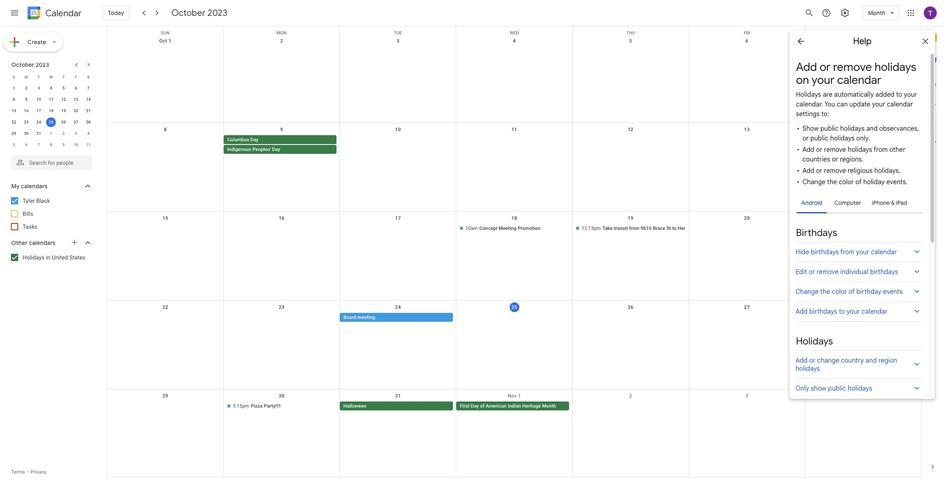 Task type: locate. For each thing, give the bounding box(es) containing it.
5 for 1
[[62, 86, 65, 90]]

24
[[36, 120, 41, 124], [395, 304, 401, 310]]

0 vertical spatial calendars
[[21, 183, 47, 190]]

concept
[[480, 226, 498, 231]]

16 inside 16 element
[[24, 108, 29, 113]]

20
[[74, 108, 78, 113], [745, 215, 750, 221]]

0 vertical spatial 12
[[61, 97, 66, 102]]

0 horizontal spatial 18
[[49, 108, 53, 113]]

8 for sun
[[164, 127, 167, 132]]

18
[[49, 108, 53, 113], [512, 215, 518, 221]]

1 vertical spatial 12
[[628, 127, 634, 132]]

indian
[[508, 403, 521, 409]]

15 inside grid
[[163, 215, 168, 221]]

18 down 11 element
[[49, 108, 53, 113]]

day up peoples'
[[251, 137, 259, 143]]

1 horizontal spatial 6
[[75, 86, 77, 90]]

november 4 element
[[84, 129, 93, 138]]

16
[[24, 108, 29, 113], [279, 215, 285, 221]]

2 s from the left
[[87, 75, 90, 79]]

day for columbus
[[251, 137, 259, 143]]

calendars for my calendars
[[21, 183, 47, 190]]

0 vertical spatial 7
[[862, 38, 865, 44]]

1 vertical spatial 19
[[628, 215, 634, 221]]

1 vertical spatial 14
[[861, 127, 867, 132]]

6 down f
[[75, 86, 77, 90]]

18 inside row group
[[49, 108, 53, 113]]

7 inside grid
[[862, 38, 865, 44]]

thu
[[627, 30, 636, 36]]

1 horizontal spatial october 2023
[[171, 7, 227, 19]]

5 down 29 element at the top of the page
[[13, 142, 15, 147]]

henry
[[678, 226, 691, 231]]

17
[[36, 108, 41, 113], [395, 215, 401, 221]]

19
[[61, 108, 66, 113], [628, 215, 634, 221]]

2 horizontal spatial 11
[[512, 127, 518, 132]]

6 down 30 element in the left top of the page
[[25, 142, 27, 147]]

tyler
[[23, 198, 35, 204]]

29 for 1
[[12, 131, 16, 136]]

sun
[[161, 30, 170, 36]]

10 for sun
[[395, 127, 401, 132]]

0 horizontal spatial 17
[[36, 108, 41, 113]]

25
[[49, 120, 53, 124], [512, 304, 518, 310]]

27 inside 27 "element"
[[74, 120, 78, 124]]

12 inside row group
[[61, 97, 66, 102]]

0 horizontal spatial 5
[[13, 142, 15, 147]]

november 5 element
[[9, 140, 19, 150]]

5 inside grid
[[630, 38, 633, 44]]

row
[[107, 26, 922, 36], [107, 34, 922, 123], [8, 71, 95, 83], [8, 83, 95, 94], [8, 94, 95, 105], [8, 105, 95, 117], [8, 117, 95, 128], [107, 123, 922, 212], [8, 128, 95, 139], [8, 139, 95, 151], [107, 212, 922, 301], [107, 301, 922, 389], [107, 389, 922, 478]]

7
[[862, 38, 865, 44], [87, 86, 90, 90], [38, 142, 40, 147]]

november 11 element
[[84, 140, 93, 150]]

0 horizontal spatial 27
[[74, 120, 78, 124]]

2
[[280, 38, 283, 44], [25, 86, 27, 90], [62, 131, 65, 136], [630, 393, 633, 399]]

t left f
[[62, 75, 65, 79]]

calendars up 'in'
[[29, 239, 55, 247]]

day
[[251, 137, 259, 143], [272, 147, 280, 152], [471, 403, 479, 409]]

0 vertical spatial 22
[[12, 120, 16, 124]]

month button
[[863, 3, 900, 23]]

29 inside row group
[[12, 131, 16, 136]]

day left of
[[471, 403, 479, 409]]

14
[[86, 97, 91, 102], [861, 127, 867, 132]]

19 element
[[59, 106, 68, 116]]

1 vertical spatial 27
[[745, 304, 750, 310]]

31 down 24 element
[[36, 131, 41, 136]]

1 inside 'element'
[[50, 131, 52, 136]]

1 vertical spatial 10
[[395, 127, 401, 132]]

0 horizontal spatial 31
[[36, 131, 41, 136]]

0 horizontal spatial 30
[[24, 131, 29, 136]]

8 inside grid
[[164, 127, 167, 132]]

0 vertical spatial 18
[[49, 108, 53, 113]]

0 vertical spatial 16
[[24, 108, 29, 113]]

2 horizontal spatial 8
[[164, 127, 167, 132]]

13 element
[[71, 95, 81, 104]]

2 vertical spatial 7
[[38, 142, 40, 147]]

1 vertical spatial day
[[272, 147, 280, 152]]

11
[[49, 97, 53, 102], [512, 127, 518, 132], [86, 142, 91, 147]]

22 element
[[9, 117, 19, 127]]

12 for october 2023
[[61, 97, 66, 102]]

1 vertical spatial 28
[[861, 304, 867, 310]]

1
[[169, 38, 172, 44], [13, 86, 15, 90], [50, 131, 52, 136], [518, 393, 521, 399]]

0 vertical spatial 13
[[74, 97, 78, 102]]

0 vertical spatial 19
[[61, 108, 66, 113]]

s left m
[[13, 75, 15, 79]]

row containing sun
[[107, 26, 922, 36]]

2 horizontal spatial day
[[471, 403, 479, 409]]

15
[[12, 108, 16, 113], [163, 215, 168, 221]]

cell containing columbus day
[[224, 135, 340, 155]]

0 vertical spatial 28
[[86, 120, 91, 124]]

13 inside row group
[[74, 97, 78, 102]]

1 vertical spatial october 2023
[[11, 61, 49, 68]]

6 down fri on the top right
[[746, 38, 749, 44]]

7 down 31 'element'
[[38, 142, 40, 147]]

add other calendars image
[[70, 238, 79, 247]]

1 vertical spatial 31
[[395, 393, 401, 399]]

1 vertical spatial 24
[[395, 304, 401, 310]]

1 vertical spatial 5
[[62, 86, 65, 90]]

0 vertical spatial 5
[[630, 38, 633, 44]]

19 up from
[[628, 215, 634, 221]]

t left w
[[38, 75, 40, 79]]

1 horizontal spatial 16
[[279, 215, 285, 221]]

23 inside "grid"
[[24, 120, 29, 124]]

30 inside row group
[[24, 131, 29, 136]]

0 horizontal spatial 2023
[[36, 61, 49, 68]]

1 vertical spatial 11
[[512, 127, 518, 132]]

12 inside grid
[[628, 127, 634, 132]]

month
[[869, 9, 886, 17], [542, 403, 557, 409]]

22 inside 22 element
[[12, 120, 16, 124]]

terms – privacy
[[11, 469, 46, 475]]

9616
[[641, 226, 652, 231]]

None search field
[[0, 152, 100, 170]]

30 up the party!!!! on the bottom left of the page
[[279, 393, 285, 399]]

1 horizontal spatial 7
[[87, 86, 90, 90]]

promotion
[[518, 226, 541, 231]]

day inside first day of american indian heritage month button
[[471, 403, 479, 409]]

24 up board meeting button
[[395, 304, 401, 310]]

14 element
[[84, 95, 93, 104]]

29 inside grid
[[163, 393, 168, 399]]

2 vertical spatial 11
[[86, 142, 91, 147]]

2 horizontal spatial 10
[[395, 127, 401, 132]]

1 horizontal spatial 19
[[628, 215, 634, 221]]

oct
[[159, 38, 167, 44]]

my calendars list
[[2, 194, 100, 233]]

1 up 15 element
[[13, 86, 15, 90]]

s
[[13, 75, 15, 79], [87, 75, 90, 79]]

transit
[[614, 226, 628, 231]]

0 horizontal spatial 29
[[12, 131, 16, 136]]

26 element
[[59, 117, 68, 127]]

0 vertical spatial day
[[251, 137, 259, 143]]

nov 1
[[508, 393, 521, 399]]

13 for october 2023
[[74, 97, 78, 102]]

28 inside row group
[[86, 120, 91, 124]]

tab list
[[922, 26, 945, 455]]

row group containing 1
[[8, 83, 95, 151]]

31 up halloween button
[[395, 393, 401, 399]]

19 inside row group
[[61, 108, 66, 113]]

1 horizontal spatial 28
[[861, 304, 867, 310]]

17 inside october 2023 "grid"
[[36, 108, 41, 113]]

1 horizontal spatial 2023
[[208, 7, 227, 19]]

19 down 12 element
[[61, 108, 66, 113]]

0 vertical spatial 23
[[24, 120, 29, 124]]

0 horizontal spatial 6
[[25, 142, 27, 147]]

25, today element
[[46, 117, 56, 127]]

3
[[397, 38, 400, 44], [38, 86, 40, 90], [75, 131, 77, 136], [746, 393, 749, 399]]

1 vertical spatial 20
[[745, 215, 750, 221]]

12
[[61, 97, 66, 102], [628, 127, 634, 132]]

2 horizontal spatial 5
[[630, 38, 633, 44]]

1 horizontal spatial 8
[[50, 142, 52, 147]]

14 inside 14 "element"
[[86, 97, 91, 102]]

1 horizontal spatial 29
[[163, 393, 168, 399]]

1 horizontal spatial month
[[869, 9, 886, 17]]

0 vertical spatial 15
[[12, 108, 16, 113]]

october 2023
[[171, 7, 227, 19], [11, 61, 49, 68]]

0 vertical spatial month
[[869, 9, 886, 17]]

1 horizontal spatial 10
[[74, 142, 78, 147]]

row containing oct 1
[[107, 34, 922, 123]]

28 element
[[84, 117, 93, 127]]

31 inside 'element'
[[36, 131, 41, 136]]

2 horizontal spatial 7
[[862, 38, 865, 44]]

my calendars
[[11, 183, 47, 190]]

my calendars button
[[2, 180, 100, 193]]

month inside popup button
[[869, 9, 886, 17]]

0 horizontal spatial s
[[13, 75, 15, 79]]

1 down 25, today element
[[50, 131, 52, 136]]

states
[[69, 254, 86, 261]]

9 for october 2023
[[25, 97, 27, 102]]

calendars up tyler black
[[21, 183, 47, 190]]

30 element
[[21, 129, 31, 138]]

5 down thu
[[630, 38, 633, 44]]

1 vertical spatial 8
[[164, 127, 167, 132]]

calendar element
[[26, 5, 82, 23]]

10 inside november 10 element
[[74, 142, 78, 147]]

13
[[74, 97, 78, 102], [745, 127, 750, 132]]

columbus day button
[[224, 135, 337, 144]]

6
[[746, 38, 749, 44], [75, 86, 77, 90], [25, 142, 27, 147]]

30 down "23" element
[[24, 131, 29, 136]]

12 element
[[59, 95, 68, 104]]

1 vertical spatial 9
[[280, 127, 283, 132]]

w
[[49, 75, 53, 79]]

11 inside grid
[[512, 127, 518, 132]]

1 right "nov"
[[518, 393, 521, 399]]

25 inside 25, today element
[[49, 120, 53, 124]]

15 inside row group
[[12, 108, 16, 113]]

6 for oct 1
[[746, 38, 749, 44]]

1 vertical spatial 26
[[628, 304, 634, 310]]

10 inside the 10 element
[[36, 97, 41, 102]]

1 vertical spatial month
[[542, 403, 557, 409]]

5
[[630, 38, 633, 44], [62, 86, 65, 90], [13, 142, 15, 147]]

10
[[36, 97, 41, 102], [395, 127, 401, 132], [74, 142, 78, 147]]

holidays
[[23, 254, 45, 261]]

fri
[[744, 30, 751, 36]]

29
[[12, 131, 16, 136], [163, 393, 168, 399]]

0 horizontal spatial 16
[[24, 108, 29, 113]]

2023
[[208, 7, 227, 19], [36, 61, 49, 68]]

5 up 12 element
[[62, 86, 65, 90]]

0 vertical spatial 6
[[746, 38, 749, 44]]

17 element
[[34, 106, 44, 116]]

october up oct 1
[[171, 7, 206, 19]]

2 t from the left
[[62, 75, 65, 79]]

1 horizontal spatial 24
[[395, 304, 401, 310]]

4
[[513, 38, 516, 44], [50, 86, 52, 90], [87, 131, 90, 136], [862, 393, 865, 399]]

31
[[36, 131, 41, 136], [395, 393, 401, 399]]

0 vertical spatial 29
[[12, 131, 16, 136]]

october up m
[[11, 61, 34, 68]]

first
[[460, 403, 470, 409]]

0 vertical spatial 11
[[49, 97, 53, 102]]

0 horizontal spatial 20
[[74, 108, 78, 113]]

1 horizontal spatial 25
[[512, 304, 518, 310]]

26
[[61, 120, 66, 124], [628, 304, 634, 310]]

calendars
[[21, 183, 47, 190], [29, 239, 55, 247]]

0 vertical spatial 31
[[36, 131, 41, 136]]

0 vertical spatial 8
[[13, 97, 15, 102]]

23
[[24, 120, 29, 124], [279, 304, 285, 310]]

9 up 16 element
[[25, 97, 27, 102]]

s right f
[[87, 75, 90, 79]]

other calendars button
[[2, 236, 100, 249]]

5 for oct 1
[[630, 38, 633, 44]]

24 down 17 element
[[36, 120, 41, 124]]

0 horizontal spatial 23
[[24, 120, 29, 124]]

8
[[13, 97, 15, 102], [164, 127, 167, 132], [50, 142, 52, 147]]

0 vertical spatial 20
[[74, 108, 78, 113]]

0 horizontal spatial 13
[[74, 97, 78, 102]]

create
[[28, 38, 46, 46]]

day for first
[[471, 403, 479, 409]]

privacy
[[31, 469, 46, 475]]

to
[[673, 226, 677, 231]]

27
[[74, 120, 78, 124], [745, 304, 750, 310]]

oct 1
[[159, 38, 172, 44]]

0 horizontal spatial 25
[[49, 120, 53, 124]]

11 element
[[46, 95, 56, 104]]

25 cell
[[45, 117, 57, 128]]

0 horizontal spatial month
[[542, 403, 557, 409]]

0 vertical spatial 27
[[74, 120, 78, 124]]

21 element
[[84, 106, 93, 116]]

0 horizontal spatial 28
[[86, 120, 91, 124]]

pizza
[[251, 403, 263, 409]]

1 horizontal spatial t
[[62, 75, 65, 79]]

sat column header
[[806, 26, 922, 36]]

0 horizontal spatial day
[[251, 137, 259, 143]]

privacy link
[[31, 469, 46, 475]]

28
[[86, 120, 91, 124], [861, 304, 867, 310]]

1 horizontal spatial 14
[[861, 127, 867, 132]]

tue
[[394, 30, 402, 36]]

0 horizontal spatial 8
[[13, 97, 15, 102]]

1 horizontal spatial 31
[[395, 393, 401, 399]]

of
[[480, 403, 485, 409]]

30 inside grid
[[279, 393, 285, 399]]

1 vertical spatial 29
[[163, 393, 168, 399]]

4 inside november 4 element
[[87, 131, 90, 136]]

7 down sat
[[862, 38, 865, 44]]

calendars inside my calendars "dropdown button"
[[21, 183, 47, 190]]

row containing 1
[[8, 83, 95, 94]]

1 horizontal spatial 18
[[512, 215, 518, 221]]

2 vertical spatial 8
[[50, 142, 52, 147]]

10am concept meeting promotion
[[466, 226, 541, 231]]

10 for october 2023
[[36, 97, 41, 102]]

0 vertical spatial 17
[[36, 108, 41, 113]]

18 element
[[46, 106, 56, 116]]

today
[[108, 9, 124, 17]]

grid
[[107, 26, 922, 478]]

month up the sat column header
[[869, 9, 886, 17]]

7 up 14 "element" in the left of the page
[[87, 86, 90, 90]]

18 up meeting on the top of the page
[[512, 215, 518, 221]]

november 6 element
[[21, 140, 31, 150]]

9 up columbus day button
[[280, 127, 283, 132]]

9 down november 2 element
[[62, 142, 65, 147]]

cell
[[107, 135, 224, 155], [224, 135, 340, 155], [340, 135, 456, 155], [456, 135, 573, 155], [573, 135, 689, 155], [689, 135, 806, 155], [806, 135, 922, 155], [107, 224, 224, 234], [224, 224, 340, 234], [340, 224, 456, 234], [689, 224, 806, 234], [806, 224, 922, 234], [224, 313, 340, 322], [456, 313, 573, 322], [573, 313, 689, 322], [689, 313, 806, 322], [806, 313, 922, 322], [107, 401, 224, 411], [573, 401, 689, 411], [689, 401, 806, 411], [806, 401, 922, 411]]

1 vertical spatial 7
[[87, 86, 90, 90]]

calendars inside "other calendars" dropdown button
[[29, 239, 55, 247]]

18 inside grid
[[512, 215, 518, 221]]

main drawer image
[[10, 8, 19, 18]]

1 vertical spatial 6
[[75, 86, 77, 90]]

14 for sun
[[861, 127, 867, 132]]

month right heritage at the right bottom
[[542, 403, 557, 409]]

mon
[[277, 30, 287, 36]]

20 element
[[71, 106, 81, 116]]

row group
[[8, 83, 95, 151]]

0 horizontal spatial 22
[[12, 120, 16, 124]]

1 vertical spatial 2023
[[36, 61, 49, 68]]

1 vertical spatial 25
[[512, 304, 518, 310]]

10am
[[466, 226, 478, 231]]

–
[[26, 469, 29, 475]]

1 horizontal spatial 13
[[745, 127, 750, 132]]

0 vertical spatial 2023
[[208, 7, 227, 19]]

0 horizontal spatial october
[[11, 61, 34, 68]]

day down columbus day button
[[272, 147, 280, 152]]

15 element
[[9, 106, 19, 116]]

1 horizontal spatial 12
[[628, 127, 634, 132]]

settings menu image
[[841, 8, 850, 18]]



Task type: vqa. For each thing, say whether or not it's contained in the screenshot.
the topmost Jewish
no



Task type: describe. For each thing, give the bounding box(es) containing it.
16 inside grid
[[279, 215, 285, 221]]

nov
[[508, 393, 517, 399]]

1 s from the left
[[13, 75, 15, 79]]

0 horizontal spatial october 2023
[[11, 61, 49, 68]]

27 element
[[71, 117, 81, 127]]

7 for oct 1
[[862, 38, 865, 44]]

heritage
[[523, 403, 541, 409]]

black
[[36, 198, 50, 204]]

8 inside row
[[50, 142, 52, 147]]

14 for october 2023
[[86, 97, 91, 102]]

23 element
[[21, 117, 31, 127]]

29 for nov 1
[[163, 393, 168, 399]]

5:15pm pizza party!!!!
[[233, 403, 281, 409]]

holidays in united states
[[23, 254, 86, 261]]

create button
[[3, 32, 63, 52]]

columbus
[[227, 137, 249, 143]]

1 horizontal spatial october
[[171, 7, 206, 19]]

terms link
[[11, 469, 25, 475]]

support image
[[822, 8, 832, 18]]

7 for 1
[[87, 86, 90, 90]]

american
[[486, 403, 507, 409]]

12:13pm take transit from 9616 brace st to henry ford hospital
[[582, 226, 721, 231]]

1 horizontal spatial day
[[272, 147, 280, 152]]

1 horizontal spatial 27
[[745, 304, 750, 310]]

hospital
[[703, 226, 721, 231]]

peoples'
[[253, 147, 271, 152]]

united
[[52, 254, 68, 261]]

2 vertical spatial 6
[[25, 142, 27, 147]]

9 for sun
[[280, 127, 283, 132]]

november 10 element
[[71, 140, 81, 150]]

9 inside november 9 element
[[62, 142, 65, 147]]

1 right oct
[[169, 38, 172, 44]]

24 inside 24 element
[[36, 120, 41, 124]]

10 element
[[34, 95, 44, 104]]

12 for sun
[[628, 127, 634, 132]]

11 for october 2023
[[49, 97, 53, 102]]

tyler black
[[23, 198, 50, 204]]

30 for 1
[[24, 131, 29, 136]]

other calendars
[[11, 239, 55, 247]]

11 for sun
[[512, 127, 518, 132]]

13 for sun
[[745, 127, 750, 132]]

from
[[629, 226, 640, 231]]

wed
[[510, 30, 519, 36]]

24 element
[[34, 117, 44, 127]]

board meeting
[[344, 314, 376, 320]]

1 t from the left
[[38, 75, 40, 79]]

november 1 element
[[46, 129, 56, 138]]

board
[[344, 314, 357, 320]]

party!!!!
[[264, 403, 281, 409]]

bills
[[23, 210, 33, 217]]

first day of american indian heritage month button
[[456, 401, 570, 410]]

2 vertical spatial 5
[[13, 142, 15, 147]]

meeting
[[499, 226, 517, 231]]

1 vertical spatial 17
[[395, 215, 401, 221]]

26 inside row group
[[61, 120, 66, 124]]

29 element
[[9, 129, 19, 138]]

board meeting button
[[340, 313, 453, 322]]

grid containing oct 1
[[107, 26, 922, 478]]

columbus day indigenous peoples' day
[[227, 137, 280, 152]]

row containing 5
[[8, 139, 95, 151]]

calendar
[[45, 7, 82, 19]]

sat
[[860, 30, 868, 36]]

0 horizontal spatial 7
[[38, 142, 40, 147]]

meeting
[[358, 314, 376, 320]]

terms
[[11, 469, 25, 475]]

1 vertical spatial october
[[11, 61, 34, 68]]

30 for nov 1
[[279, 393, 285, 399]]

november 2 element
[[59, 129, 68, 138]]

halloween
[[344, 403, 367, 409]]

5:15pm
[[233, 403, 249, 409]]

other
[[11, 239, 28, 247]]

month inside button
[[542, 403, 557, 409]]

25 inside grid
[[512, 304, 518, 310]]

1 vertical spatial 23
[[279, 304, 285, 310]]

6 for 1
[[75, 86, 77, 90]]

halloween button
[[340, 401, 453, 410]]

row containing s
[[8, 71, 95, 83]]

16 element
[[21, 106, 31, 116]]

indigenous
[[227, 147, 251, 152]]

31 for nov 1
[[395, 393, 401, 399]]

Search for people text field
[[16, 155, 87, 170]]

20 inside "grid"
[[74, 108, 78, 113]]

in
[[46, 254, 50, 261]]

take
[[603, 226, 613, 231]]

st
[[667, 226, 671, 231]]

first day of american indian heritage month
[[460, 403, 557, 409]]

calendars for other calendars
[[29, 239, 55, 247]]

november 8 element
[[46, 140, 56, 150]]

october 2023 grid
[[8, 71, 95, 151]]

november 9 element
[[59, 140, 68, 150]]

today button
[[103, 3, 129, 23]]

m
[[25, 75, 28, 79]]

21
[[86, 108, 91, 113]]

22 inside grid
[[163, 304, 168, 310]]

28 inside grid
[[861, 304, 867, 310]]

my
[[11, 183, 20, 190]]

brace
[[653, 226, 666, 231]]

1 horizontal spatial 20
[[745, 215, 750, 221]]

f
[[75, 75, 77, 79]]

ford
[[692, 226, 702, 231]]

12:13pm
[[582, 226, 601, 231]]

november 7 element
[[34, 140, 44, 150]]

0 vertical spatial october 2023
[[171, 7, 227, 19]]

calendar heading
[[44, 7, 82, 19]]

tasks
[[23, 223, 38, 230]]

31 element
[[34, 129, 44, 138]]

indigenous peoples' day button
[[224, 145, 337, 154]]

8 for october 2023
[[13, 97, 15, 102]]

31 for 1
[[36, 131, 41, 136]]

november 3 element
[[71, 129, 81, 138]]



